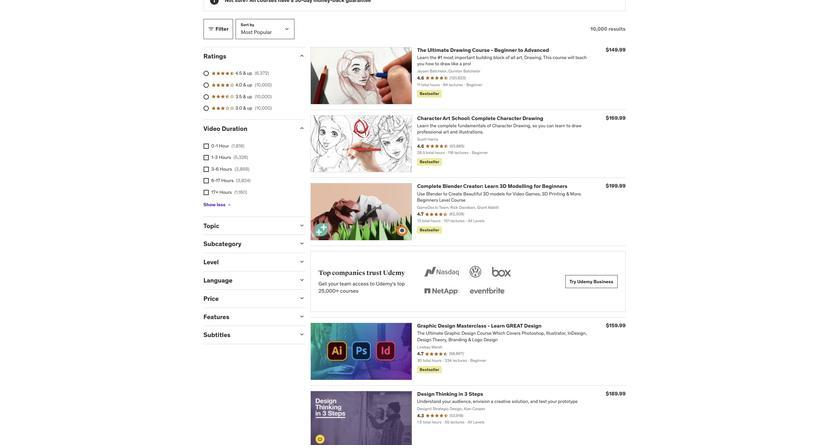 Task type: describe. For each thing, give the bounding box(es) containing it.
3.0 & up (10,000)
[[236, 105, 272, 111]]

eventbrite image
[[469, 285, 506, 299]]

in
[[459, 391, 463, 398]]

up for 3.0 & up
[[247, 105, 252, 111]]

subtitles
[[203, 332, 231, 339]]

1 horizontal spatial 3
[[465, 391, 468, 398]]

up for 4.5 & up
[[247, 70, 252, 76]]

nasdaq image
[[423, 265, 461, 280]]

language button
[[203, 277, 293, 285]]

ratings button
[[203, 52, 293, 60]]

0 vertical spatial drawing
[[450, 47, 471, 53]]

blender
[[443, 183, 462, 190]]

results
[[609, 26, 626, 32]]

1 horizontal spatial complete
[[472, 115, 496, 121]]

graphic design masterclass - learn great design
[[417, 323, 542, 330]]

0 vertical spatial -
[[491, 47, 493, 53]]

small image for ratings
[[299, 53, 305, 59]]

the
[[417, 47, 426, 53]]

3.5 & up (10,000)
[[236, 94, 272, 100]]

access
[[353, 281, 369, 287]]

team
[[340, 281, 351, 287]]

design thinking in 3 steps link
[[417, 391, 483, 398]]

complete blender creator: learn 3d modelling for beginners
[[417, 183, 568, 190]]

4.5 & up (6,372)
[[236, 70, 269, 76]]

ultimate
[[428, 47, 449, 53]]

(10,000) for 3.0 & up (10,000)
[[255, 105, 272, 111]]

& for 3.0
[[243, 105, 246, 111]]

4.0 & up (10,000)
[[236, 82, 272, 88]]

0-1 hour (1,816)
[[211, 143, 245, 149]]

video duration
[[203, 125, 248, 133]]

video
[[203, 125, 220, 133]]

(3,824)
[[236, 178, 251, 184]]

video duration button
[[203, 125, 293, 133]]

top companies trust udemy get your team access to udemy's top 25,000+ courses
[[319, 269, 405, 294]]

udemy inside "try udemy business" link
[[577, 279, 593, 285]]

language
[[203, 277, 233, 285]]

small image for video duration
[[299, 125, 305, 132]]

(10,000) for 3.5 & up (10,000)
[[255, 94, 272, 100]]

box image
[[491, 265, 513, 280]]

ratings
[[203, 52, 226, 60]]

beginner
[[494, 47, 517, 53]]

features button
[[203, 313, 293, 321]]

6-17 hours (3,824)
[[211, 178, 251, 184]]

steps
[[469, 391, 483, 398]]

filter button
[[203, 19, 233, 39]]

& for 4.5
[[243, 70, 246, 76]]

$189.99
[[606, 391, 626, 397]]

10,000 results status
[[591, 26, 626, 32]]

1-3 hours (5,326)
[[211, 155, 248, 161]]

level button
[[203, 259, 293, 266]]

3-6 hours (3,868)
[[211, 166, 249, 172]]

courses
[[340, 288, 359, 294]]

$149.99
[[606, 46, 626, 53]]

try udemy business
[[570, 279, 613, 285]]

advanced
[[524, 47, 549, 53]]

graphic
[[417, 323, 437, 330]]

small image for level
[[299, 259, 305, 265]]

(10,000) for 4.0 & up (10,000)
[[255, 82, 272, 88]]

(1,816)
[[232, 143, 245, 149]]

small image for topic
[[299, 222, 305, 229]]

3d
[[500, 183, 507, 190]]

6
[[216, 166, 219, 172]]

& for 4.0
[[243, 82, 246, 88]]

school:
[[452, 115, 470, 121]]

1-
[[211, 155, 215, 161]]

thinking
[[436, 391, 458, 398]]

small image for subcategory
[[299, 241, 305, 247]]

hours for 3-6 hours
[[220, 166, 232, 172]]

xsmall image for 3-
[[203, 167, 209, 172]]

(6,372)
[[255, 70, 269, 76]]

$199.99
[[606, 183, 626, 189]]

design thinking in 3 steps
[[417, 391, 483, 398]]

subcategory
[[203, 240, 241, 248]]

small image for features
[[299, 314, 305, 320]]

1 vertical spatial complete
[[417, 183, 442, 190]]

17
[[216, 178, 220, 184]]

$169.99
[[606, 115, 626, 121]]

1
[[216, 143, 218, 149]]

hours right the 17+
[[220, 190, 232, 195]]

for
[[534, 183, 541, 190]]

your
[[328, 281, 338, 287]]

subcategory button
[[203, 240, 293, 248]]

0 vertical spatial learn
[[485, 183, 499, 190]]

hours for 1-3 hours
[[219, 155, 231, 161]]

get
[[319, 281, 327, 287]]

0 horizontal spatial 3
[[215, 155, 218, 161]]

try
[[570, 279, 576, 285]]

complete blender creator: learn 3d modelling for beginners link
[[417, 183, 568, 190]]

subtitles button
[[203, 332, 293, 339]]

top
[[319, 269, 331, 277]]

try udemy business link
[[565, 276, 618, 289]]



Task type: vqa. For each thing, say whether or not it's contained in the screenshot.


Task type: locate. For each thing, give the bounding box(es) containing it.
design
[[438, 323, 455, 330], [524, 323, 542, 330], [417, 391, 435, 398]]

1 vertical spatial -
[[488, 323, 490, 330]]

& right 4.0
[[243, 82, 246, 88]]

price button
[[203, 295, 293, 303]]

& right 4.5
[[243, 70, 246, 76]]

to
[[518, 47, 523, 53], [370, 281, 375, 287]]

4.5
[[236, 70, 242, 76]]

(3,868)
[[235, 166, 249, 172]]

masterclass
[[457, 323, 487, 330]]

udemy inside top companies trust udemy get your team access to udemy's top 25,000+ courses
[[383, 269, 405, 277]]

(1,160)
[[234, 190, 247, 195]]

up right 3.0
[[247, 105, 252, 111]]

show
[[203, 202, 216, 208]]

small image for language
[[299, 277, 305, 284]]

modelling
[[508, 183, 533, 190]]

complete left blender
[[417, 183, 442, 190]]

1 vertical spatial to
[[370, 281, 375, 287]]

udemy's
[[376, 281, 396, 287]]

hour
[[219, 143, 229, 149]]

small image for subtitles
[[299, 332, 305, 338]]

1 horizontal spatial xsmall image
[[227, 203, 232, 208]]

up right 3.5
[[247, 94, 252, 100]]

2 xsmall image from the top
[[203, 155, 209, 161]]

xsmall image for 0-
[[203, 144, 209, 149]]

to down trust
[[370, 281, 375, 287]]

trust
[[367, 269, 382, 277]]

10,000 results
[[591, 26, 626, 32]]

1 vertical spatial drawing
[[523, 115, 543, 121]]

10,000
[[591, 26, 607, 32]]

6-
[[211, 178, 216, 184]]

3.5
[[236, 94, 242, 100]]

topic
[[203, 222, 219, 230]]

great
[[506, 323, 523, 330]]

character
[[417, 115, 442, 121], [497, 115, 521, 121]]

xsmall image for 1-
[[203, 155, 209, 161]]

graphic design masterclass - learn great design link
[[417, 323, 542, 330]]

design right great
[[524, 323, 542, 330]]

topic button
[[203, 222, 293, 230]]

0 horizontal spatial drawing
[[450, 47, 471, 53]]

2 character from the left
[[497, 115, 521, 121]]

small image for price
[[299, 295, 305, 302]]

up right 4.0
[[247, 82, 252, 88]]

3.0
[[236, 105, 242, 111]]

up for 4.0 & up
[[247, 82, 252, 88]]

creator:
[[463, 183, 484, 190]]

2 vertical spatial (10,000)
[[255, 105, 272, 111]]

features
[[203, 313, 229, 321]]

up
[[247, 70, 252, 76], [247, 82, 252, 88], [247, 94, 252, 100], [247, 105, 252, 111]]

3 xsmall image from the top
[[203, 167, 209, 172]]

2 (10,000) from the top
[[255, 94, 272, 100]]

course
[[472, 47, 490, 53]]

& for 3.5
[[243, 94, 246, 100]]

to inside top companies trust udemy get your team access to udemy's top 25,000+ courses
[[370, 281, 375, 287]]

2 horizontal spatial design
[[524, 323, 542, 330]]

0 horizontal spatial to
[[370, 281, 375, 287]]

xsmall image left 0- on the top of the page
[[203, 144, 209, 149]]

xsmall image left the 1-
[[203, 155, 209, 161]]

hours for 6-17 hours
[[221, 178, 234, 184]]

volkswagen image
[[469, 265, 483, 280]]

xsmall image left 3-
[[203, 167, 209, 172]]

price
[[203, 295, 219, 303]]

4 xsmall image from the top
[[203, 179, 209, 184]]

1 vertical spatial udemy
[[577, 279, 593, 285]]

0 vertical spatial 3
[[215, 155, 218, 161]]

3 right "in"
[[465, 391, 468, 398]]

& right 3.5
[[243, 94, 246, 100]]

$159.99
[[606, 323, 626, 329]]

small image
[[208, 26, 214, 32], [299, 53, 305, 59], [299, 125, 305, 132], [299, 222, 305, 229], [299, 277, 305, 284], [299, 295, 305, 302]]

complete right school:
[[472, 115, 496, 121]]

beginners
[[542, 183, 568, 190]]

(10,000)
[[255, 82, 272, 88], [255, 94, 272, 100], [255, 105, 272, 111]]

0 vertical spatial complete
[[472, 115, 496, 121]]

3 down 1
[[215, 155, 218, 161]]

1 vertical spatial xsmall image
[[227, 203, 232, 208]]

0 vertical spatial to
[[518, 47, 523, 53]]

1 xsmall image from the top
[[203, 144, 209, 149]]

netapp image
[[423, 285, 461, 299]]

1 horizontal spatial character
[[497, 115, 521, 121]]

3
[[215, 155, 218, 161], [465, 391, 468, 398]]

udemy
[[383, 269, 405, 277], [577, 279, 593, 285]]

1 vertical spatial (10,000)
[[255, 94, 272, 100]]

1 (10,000) from the top
[[255, 82, 272, 88]]

character art school: complete character drawing
[[417, 115, 543, 121]]

0 horizontal spatial udemy
[[383, 269, 405, 277]]

1 horizontal spatial drawing
[[523, 115, 543, 121]]

to right beginner
[[518, 47, 523, 53]]

learn
[[485, 183, 499, 190], [491, 323, 505, 330]]

&
[[243, 70, 246, 76], [243, 82, 246, 88], [243, 94, 246, 100], [243, 105, 246, 111]]

(5,326)
[[234, 155, 248, 161]]

1 horizontal spatial -
[[491, 47, 493, 53]]

-
[[491, 47, 493, 53], [488, 323, 490, 330]]

learn left 3d
[[485, 183, 499, 190]]

(10,000) down 4.0 & up (10,000)
[[255, 94, 272, 100]]

companies
[[332, 269, 365, 277]]

top
[[397, 281, 405, 287]]

2 small image from the top
[[299, 259, 305, 265]]

1 horizontal spatial design
[[438, 323, 455, 330]]

0 horizontal spatial character
[[417, 115, 442, 121]]

up right 4.5
[[247, 70, 252, 76]]

level
[[203, 259, 219, 266]]

up for 3.5 & up
[[247, 94, 252, 100]]

udemy right try at right bottom
[[577, 279, 593, 285]]

xsmall image
[[203, 144, 209, 149], [203, 155, 209, 161], [203, 167, 209, 172], [203, 179, 209, 184]]

design left thinking
[[417, 391, 435, 398]]

1 horizontal spatial to
[[518, 47, 523, 53]]

show less button
[[203, 199, 232, 212]]

filter
[[216, 26, 229, 32]]

0 horizontal spatial -
[[488, 323, 490, 330]]

0 vertical spatial (10,000)
[[255, 82, 272, 88]]

drawing
[[450, 47, 471, 53], [523, 115, 543, 121]]

hours right 6
[[220, 166, 232, 172]]

small image
[[299, 241, 305, 247], [299, 259, 305, 265], [299, 314, 305, 320], [299, 332, 305, 338]]

- right the course
[[491, 47, 493, 53]]

show less
[[203, 202, 225, 208]]

art
[[443, 115, 450, 121]]

less
[[217, 202, 225, 208]]

xsmall image for 6-
[[203, 179, 209, 184]]

& right 3.0
[[243, 105, 246, 111]]

xsmall image inside show less button
[[227, 203, 232, 208]]

the ultimate drawing course - beginner to advanced
[[417, 47, 549, 53]]

0 horizontal spatial complete
[[417, 183, 442, 190]]

0 horizontal spatial xsmall image
[[203, 190, 209, 195]]

(10,000) down 3.5 & up (10,000)
[[255, 105, 272, 111]]

- right masterclass
[[488, 323, 490, 330]]

1 character from the left
[[417, 115, 442, 121]]

3-
[[211, 166, 216, 172]]

character art school: complete character drawing link
[[417, 115, 543, 121]]

udemy up top
[[383, 269, 405, 277]]

hours down hour
[[219, 155, 231, 161]]

1 horizontal spatial udemy
[[577, 279, 593, 285]]

1 small image from the top
[[299, 241, 305, 247]]

hours right 17
[[221, 178, 234, 184]]

duration
[[222, 125, 248, 133]]

(10,000) down (6,372)
[[255, 82, 272, 88]]

3 (10,000) from the top
[[255, 105, 272, 111]]

xsmall image left 6-
[[203, 179, 209, 184]]

3 small image from the top
[[299, 314, 305, 320]]

1 vertical spatial 3
[[465, 391, 468, 398]]

xsmall image
[[203, 190, 209, 195], [227, 203, 232, 208]]

17+
[[211, 190, 218, 195]]

design right graphic
[[438, 323, 455, 330]]

xsmall image right less at top left
[[227, 203, 232, 208]]

0-
[[211, 143, 216, 149]]

25,000+
[[319, 288, 339, 294]]

4.0
[[236, 82, 242, 88]]

small image inside filter button
[[208, 26, 214, 32]]

learn left great
[[491, 323, 505, 330]]

business
[[594, 279, 613, 285]]

0 vertical spatial udemy
[[383, 269, 405, 277]]

0 vertical spatial xsmall image
[[203, 190, 209, 195]]

17+ hours (1,160)
[[211, 190, 247, 195]]

complete
[[472, 115, 496, 121], [417, 183, 442, 190]]

0 horizontal spatial design
[[417, 391, 435, 398]]

1 vertical spatial learn
[[491, 323, 505, 330]]

4 small image from the top
[[299, 332, 305, 338]]

xsmall image left the 17+
[[203, 190, 209, 195]]



